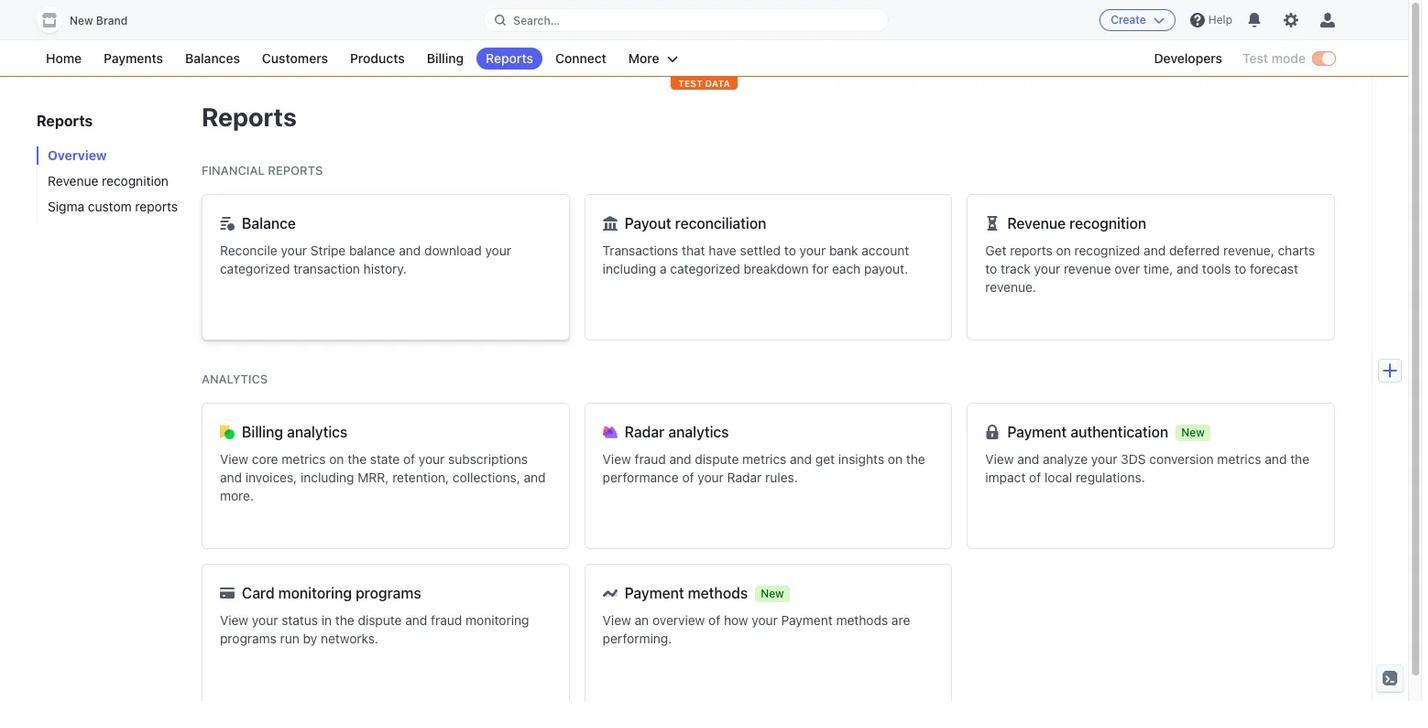 Task type: locate. For each thing, give the bounding box(es) containing it.
0 horizontal spatial revenue recognition
[[48, 173, 169, 189]]

of inside the 'view fraud and dispute metrics and get insights on the performance of your radar rules.'
[[682, 470, 694, 486]]

to down "revenue,"
[[1235, 261, 1247, 277]]

view fraud and dispute metrics and get insights on the performance of your radar rules.
[[603, 452, 925, 486]]

get
[[816, 452, 835, 467]]

view inside the view core metrics on the state of your subscriptions and invoices, including mrr, retention, collections, and more.
[[220, 452, 248, 467]]

your right how
[[752, 613, 778, 629]]

0 vertical spatial payment
[[1007, 424, 1067, 441]]

sigma custom reports
[[48, 199, 178, 214]]

1 horizontal spatial recognition
[[1070, 215, 1147, 232]]

collections,
[[453, 470, 520, 486]]

reports link
[[477, 48, 542, 70]]

an
[[635, 613, 649, 629]]

2 analytics from the left
[[668, 424, 729, 441]]

1 horizontal spatial radar
[[727, 470, 762, 486]]

a
[[660, 261, 667, 277]]

create button
[[1100, 9, 1176, 31]]

categorized down that
[[670, 261, 740, 277]]

1 horizontal spatial new
[[761, 587, 784, 601]]

1 horizontal spatial billing
[[427, 50, 464, 66]]

developers
[[1154, 50, 1223, 66]]

on right insights
[[888, 452, 903, 467]]

1 horizontal spatial including
[[603, 261, 656, 277]]

your up for
[[800, 243, 826, 258]]

including
[[603, 261, 656, 277], [301, 470, 354, 486]]

0 horizontal spatial dispute
[[358, 613, 402, 629]]

the inside the view core metrics on the state of your subscriptions and invoices, including mrr, retention, collections, and more.
[[348, 452, 367, 467]]

0 horizontal spatial recognition
[[102, 173, 169, 189]]

payout.
[[864, 261, 908, 277]]

programs inside view your status in the dispute and fraud monitoring programs run by networks.
[[220, 631, 277, 647]]

1 horizontal spatial analytics
[[668, 424, 729, 441]]

2 categorized from the left
[[670, 261, 740, 277]]

methods
[[688, 586, 748, 602], [836, 613, 888, 629]]

your up regulations.
[[1091, 452, 1117, 467]]

that
[[682, 243, 705, 258]]

recognition up sigma custom reports on the left top of the page
[[102, 173, 169, 189]]

1 horizontal spatial revenue
[[1007, 215, 1066, 232]]

radar inside the 'view fraud and dispute metrics and get insights on the performance of your radar rules.'
[[727, 470, 762, 486]]

analytics
[[202, 372, 268, 387]]

payment methods
[[625, 586, 748, 602]]

0 vertical spatial radar
[[625, 424, 665, 441]]

revenue recognition
[[48, 173, 169, 189], [1007, 215, 1147, 232]]

run
[[280, 631, 300, 647]]

0 horizontal spatial methods
[[688, 586, 748, 602]]

metrics
[[282, 452, 326, 467], [742, 452, 787, 467], [1217, 452, 1262, 467]]

fraud inside view your status in the dispute and fraud monitoring programs run by networks.
[[431, 613, 462, 629]]

1 vertical spatial billing
[[242, 424, 283, 441]]

view inside the 'view fraud and dispute metrics and get insights on the performance of your radar rules.'
[[603, 452, 631, 467]]

metrics down billing analytics
[[282, 452, 326, 467]]

analytics for radar analytics
[[668, 424, 729, 441]]

1 vertical spatial fraud
[[431, 613, 462, 629]]

including left mrr,
[[301, 470, 354, 486]]

0 vertical spatial reports
[[135, 199, 178, 214]]

methods up how
[[688, 586, 748, 602]]

reports up the balance
[[268, 163, 323, 178]]

balance
[[349, 243, 395, 258]]

balances link
[[176, 48, 249, 70]]

1 vertical spatial including
[[301, 470, 354, 486]]

reports
[[135, 199, 178, 214], [1010, 243, 1053, 258]]

and
[[399, 243, 421, 258], [1144, 243, 1166, 258], [1177, 261, 1199, 277], [669, 452, 691, 467], [790, 452, 812, 467], [1017, 452, 1039, 467], [1265, 452, 1287, 467], [220, 470, 242, 486], [524, 470, 546, 486], [405, 613, 427, 629]]

1 vertical spatial revenue
[[1007, 215, 1066, 232]]

on left state
[[329, 452, 344, 467]]

2 vertical spatial payment
[[781, 613, 833, 629]]

1 categorized from the left
[[220, 261, 290, 277]]

view inside view and analyze your 3ds conversion metrics and the impact of local regulations.
[[985, 452, 1014, 467]]

retention,
[[392, 470, 449, 486]]

analytics up performance
[[668, 424, 729, 441]]

to down "get"
[[985, 261, 997, 277]]

deferred
[[1169, 243, 1220, 258]]

your down radar analytics
[[698, 470, 724, 486]]

billing up core
[[242, 424, 283, 441]]

have
[[709, 243, 737, 258]]

of left how
[[709, 613, 720, 629]]

revenue up the track
[[1007, 215, 1066, 232]]

metrics inside the 'view fraud and dispute metrics and get insights on the performance of your radar rules.'
[[742, 452, 787, 467]]

0 horizontal spatial revenue
[[48, 173, 98, 189]]

the inside view and analyze your 3ds conversion metrics and the impact of local regulations.
[[1290, 452, 1310, 467]]

1 vertical spatial monitoring
[[466, 613, 529, 629]]

1 vertical spatial programs
[[220, 631, 277, 647]]

metrics inside the view core metrics on the state of your subscriptions and invoices, including mrr, retention, collections, and more.
[[282, 452, 326, 467]]

programs up view your status in the dispute and fraud monitoring programs run by networks. at the bottom left
[[356, 586, 421, 602]]

download
[[424, 243, 482, 258]]

programs left "run" at bottom
[[220, 631, 277, 647]]

how
[[724, 613, 748, 629]]

stripe
[[310, 243, 346, 258]]

1 horizontal spatial fraud
[[635, 452, 666, 467]]

2 vertical spatial new
[[761, 587, 784, 601]]

products
[[350, 50, 405, 66]]

0 horizontal spatial analytics
[[287, 424, 348, 441]]

view inside view your status in the dispute and fraud monitoring programs run by networks.
[[220, 613, 248, 629]]

conversion
[[1150, 452, 1214, 467]]

new inside button
[[70, 14, 93, 27]]

0 horizontal spatial billing
[[242, 424, 283, 441]]

of down radar analytics
[[682, 470, 694, 486]]

1 metrics from the left
[[282, 452, 326, 467]]

0 vertical spatial new
[[70, 14, 93, 27]]

view left an
[[603, 613, 631, 629]]

1 vertical spatial recognition
[[1070, 215, 1147, 232]]

get
[[985, 243, 1007, 258]]

dispute inside the 'view fraud and dispute metrics and get insights on the performance of your radar rules.'
[[695, 452, 739, 467]]

1 horizontal spatial on
[[888, 452, 903, 467]]

balances
[[185, 50, 240, 66]]

2 horizontal spatial metrics
[[1217, 452, 1262, 467]]

categorized inside reconcile your stripe balance and download your categorized transaction history.
[[220, 261, 290, 277]]

0 horizontal spatial radar
[[625, 424, 665, 441]]

metrics up rules.
[[742, 452, 787, 467]]

payment up the analyze
[[1007, 424, 1067, 441]]

reports inside "get reports on recognized and deferred revenue, charts to track your revenue over time, and tools to forecast revenue."
[[1010, 243, 1053, 258]]

analytics up "invoices," on the left of page
[[287, 424, 348, 441]]

new for payment authentication
[[1181, 426, 1205, 439]]

revenue recognition down overview 'link'
[[48, 173, 169, 189]]

get reports on recognized and deferred revenue, charts to track your revenue over time, and tools to forecast revenue.
[[985, 243, 1315, 295]]

0 vertical spatial fraud
[[635, 452, 666, 467]]

view an overview of how your payment methods are performing.
[[603, 613, 910, 647]]

by
[[303, 631, 317, 647]]

1 horizontal spatial dispute
[[695, 452, 739, 467]]

regulations.
[[1076, 470, 1145, 486]]

revenue.
[[985, 280, 1036, 295]]

billing for billing
[[427, 50, 464, 66]]

1 analytics from the left
[[287, 424, 348, 441]]

1 vertical spatial methods
[[836, 613, 888, 629]]

1 vertical spatial reports
[[1010, 243, 1053, 258]]

on up revenue
[[1056, 243, 1071, 258]]

your inside the 'view fraud and dispute metrics and get insights on the performance of your radar rules.'
[[698, 470, 724, 486]]

dispute inside view your status in the dispute and fraud monitoring programs run by networks.
[[358, 613, 402, 629]]

1 horizontal spatial categorized
[[670, 261, 740, 277]]

on
[[1056, 243, 1071, 258], [329, 452, 344, 467], [888, 452, 903, 467]]

charts
[[1278, 243, 1315, 258]]

over
[[1115, 261, 1140, 277]]

0 horizontal spatial on
[[329, 452, 344, 467]]

your
[[281, 243, 307, 258], [485, 243, 511, 258], [800, 243, 826, 258], [1034, 261, 1060, 277], [419, 452, 445, 467], [1091, 452, 1117, 467], [698, 470, 724, 486], [252, 613, 278, 629], [752, 613, 778, 629]]

payments link
[[94, 48, 172, 70]]

to inside transactions that have settled to your bank account including a categorized breakdown for each payout.
[[784, 243, 796, 258]]

0 vertical spatial monitoring
[[278, 586, 352, 602]]

2 metrics from the left
[[742, 452, 787, 467]]

mrr,
[[358, 470, 389, 486]]

revenue down overview
[[48, 173, 98, 189]]

of inside view and analyze your 3ds conversion metrics and the impact of local regulations.
[[1029, 470, 1041, 486]]

Search… search field
[[484, 9, 888, 32]]

billing link
[[418, 48, 473, 70]]

revenue recognition link
[[37, 172, 183, 191]]

3ds
[[1121, 452, 1146, 467]]

your inside view and analyze your 3ds conversion metrics and the impact of local regulations.
[[1091, 452, 1117, 467]]

2 horizontal spatial new
[[1181, 426, 1205, 439]]

view for card monitoring programs
[[220, 613, 248, 629]]

and inside view your status in the dispute and fraud monitoring programs run by networks.
[[405, 613, 427, 629]]

help button
[[1183, 5, 1240, 35]]

view up the 'impact'
[[985, 452, 1014, 467]]

help
[[1209, 13, 1233, 27]]

1 horizontal spatial programs
[[356, 586, 421, 602]]

radar
[[625, 424, 665, 441], [727, 470, 762, 486]]

payment
[[1007, 424, 1067, 441], [625, 586, 684, 602], [781, 613, 833, 629]]

reports up the track
[[1010, 243, 1053, 258]]

data
[[705, 78, 730, 89]]

1 horizontal spatial monitoring
[[466, 613, 529, 629]]

0 horizontal spatial payment
[[625, 586, 684, 602]]

view
[[220, 452, 248, 467], [603, 452, 631, 467], [985, 452, 1014, 467], [220, 613, 248, 629], [603, 613, 631, 629]]

reports
[[486, 50, 533, 66], [202, 102, 297, 132], [37, 113, 93, 129], [268, 163, 323, 178]]

breakdown
[[744, 261, 809, 277]]

methods left are
[[836, 613, 888, 629]]

view and analyze your 3ds conversion metrics and the impact of local regulations.
[[985, 452, 1310, 486]]

your right download
[[485, 243, 511, 258]]

view up performance
[[603, 452, 631, 467]]

0 horizontal spatial to
[[784, 243, 796, 258]]

1 vertical spatial payment
[[625, 586, 684, 602]]

new up "view an overview of how your payment methods are performing."
[[761, 587, 784, 601]]

your right the track
[[1034, 261, 1060, 277]]

reports right custom at the left top of page
[[135, 199, 178, 214]]

new left brand
[[70, 14, 93, 27]]

payment up an
[[625, 586, 684, 602]]

including down "transactions"
[[603, 261, 656, 277]]

to up breakdown
[[784, 243, 796, 258]]

new up conversion
[[1181, 426, 1205, 439]]

0 vertical spatial recognition
[[102, 173, 169, 189]]

customers link
[[253, 48, 337, 70]]

track
[[1001, 261, 1031, 277]]

custom
[[88, 199, 132, 214]]

dispute down radar analytics
[[695, 452, 739, 467]]

history.
[[364, 261, 407, 277]]

3 metrics from the left
[[1217, 452, 1262, 467]]

1 horizontal spatial methods
[[836, 613, 888, 629]]

radar left rules.
[[727, 470, 762, 486]]

categorized down reconcile
[[220, 261, 290, 277]]

view left core
[[220, 452, 248, 467]]

0 vertical spatial methods
[[688, 586, 748, 602]]

of up retention,
[[403, 452, 415, 467]]

your down card at the bottom left of page
[[252, 613, 278, 629]]

1 vertical spatial new
[[1181, 426, 1205, 439]]

to
[[784, 243, 796, 258], [985, 261, 997, 277], [1235, 261, 1247, 277]]

view down card at the bottom left of page
[[220, 613, 248, 629]]

categorized inside transactions that have settled to your bank account including a categorized breakdown for each payout.
[[670, 261, 740, 277]]

payout reconciliation
[[625, 215, 767, 232]]

0 vertical spatial dispute
[[695, 452, 739, 467]]

of inside the view core metrics on the state of your subscriptions and invoices, including mrr, retention, collections, and more.
[[403, 452, 415, 467]]

view inside "view an overview of how your payment methods are performing."
[[603, 613, 631, 629]]

new brand button
[[37, 7, 146, 33]]

1 horizontal spatial metrics
[[742, 452, 787, 467]]

radar up performance
[[625, 424, 665, 441]]

0 horizontal spatial metrics
[[282, 452, 326, 467]]

0 vertical spatial billing
[[427, 50, 464, 66]]

recognition up recognized
[[1070, 215, 1147, 232]]

home link
[[37, 48, 91, 70]]

0 horizontal spatial new
[[70, 14, 93, 27]]

0 horizontal spatial including
[[301, 470, 354, 486]]

1 vertical spatial dispute
[[358, 613, 402, 629]]

analytics for billing analytics
[[287, 424, 348, 441]]

new
[[70, 14, 93, 27], [1181, 426, 1205, 439], [761, 587, 784, 601]]

0 horizontal spatial programs
[[220, 631, 277, 647]]

billing left reports link
[[427, 50, 464, 66]]

your inside view your status in the dispute and fraud monitoring programs run by networks.
[[252, 613, 278, 629]]

on inside "get reports on recognized and deferred revenue, charts to track your revenue over time, and tools to forecast revenue."
[[1056, 243, 1071, 258]]

2 horizontal spatial payment
[[1007, 424, 1067, 441]]

1 vertical spatial radar
[[727, 470, 762, 486]]

0 vertical spatial revenue recognition
[[48, 173, 169, 189]]

2 horizontal spatial on
[[1056, 243, 1071, 258]]

on inside the 'view fraud and dispute metrics and get insights on the performance of your radar rules.'
[[888, 452, 903, 467]]

your up retention,
[[419, 452, 445, 467]]

0 vertical spatial including
[[603, 261, 656, 277]]

1 horizontal spatial reports
[[1010, 243, 1053, 258]]

new brand
[[70, 14, 128, 27]]

core
[[252, 452, 278, 467]]

1 horizontal spatial revenue recognition
[[1007, 215, 1147, 232]]

1 horizontal spatial payment
[[781, 613, 833, 629]]

revenue recognition up recognized
[[1007, 215, 1147, 232]]

of left "local"
[[1029, 470, 1041, 486]]

payment right how
[[781, 613, 833, 629]]

metrics right conversion
[[1217, 452, 1262, 467]]

payment authentication
[[1007, 424, 1169, 441]]

state
[[370, 452, 400, 467]]

more button
[[619, 48, 687, 70]]

0 horizontal spatial fraud
[[431, 613, 462, 629]]

dispute up networks.
[[358, 613, 402, 629]]

0 horizontal spatial categorized
[[220, 261, 290, 277]]

0 vertical spatial revenue
[[48, 173, 98, 189]]

categorized
[[220, 261, 290, 277], [670, 261, 740, 277]]

including inside the view core metrics on the state of your subscriptions and invoices, including mrr, retention, collections, and more.
[[301, 470, 354, 486]]



Task type: describe. For each thing, give the bounding box(es) containing it.
payment inside "view an overview of how your payment methods are performing."
[[781, 613, 833, 629]]

authentication
[[1071, 424, 1169, 441]]

revenue
[[1064, 261, 1111, 277]]

0 horizontal spatial reports
[[135, 199, 178, 214]]

payments
[[104, 50, 163, 66]]

test
[[678, 78, 703, 89]]

reports up the financial reports
[[202, 102, 297, 132]]

each
[[832, 261, 861, 277]]

tools
[[1202, 261, 1231, 277]]

view your status in the dispute and fraud monitoring programs run by networks.
[[220, 613, 529, 647]]

create
[[1111, 13, 1146, 27]]

insights
[[838, 452, 884, 467]]

your left stripe
[[281, 243, 307, 258]]

balance
[[242, 215, 296, 232]]

test mode
[[1243, 50, 1306, 66]]

view for radar analytics
[[603, 452, 631, 467]]

2 horizontal spatial to
[[1235, 261, 1247, 277]]

the inside the 'view fraud and dispute metrics and get insights on the performance of your radar rules.'
[[906, 452, 925, 467]]

card monitoring programs
[[242, 586, 421, 602]]

transactions
[[603, 243, 678, 258]]

on inside the view core metrics on the state of your subscriptions and invoices, including mrr, retention, collections, and more.
[[329, 452, 344, 467]]

payment for payment authentication
[[1007, 424, 1067, 441]]

test data
[[678, 78, 730, 89]]

sigma
[[48, 199, 84, 214]]

subscriptions
[[448, 452, 528, 467]]

view for payment authentication
[[985, 452, 1014, 467]]

are
[[892, 613, 910, 629]]

card
[[242, 586, 275, 602]]

performing.
[[603, 631, 672, 647]]

methods inside "view an overview of how your payment methods are performing."
[[836, 613, 888, 629]]

reconciliation
[[675, 215, 767, 232]]

and inside reconcile your stripe balance and download your categorized transaction history.
[[399, 243, 421, 258]]

view for billing analytics
[[220, 452, 248, 467]]

products link
[[341, 48, 414, 70]]

your inside "get reports on recognized and deferred revenue, charts to track your revenue over time, and tools to forecast revenue."
[[1034, 261, 1060, 277]]

analyze
[[1043, 452, 1088, 467]]

performance
[[603, 470, 679, 486]]

transactions that have settled to your bank account including a categorized breakdown for each payout.
[[603, 243, 909, 277]]

forecast
[[1250, 261, 1299, 277]]

metrics inside view and analyze your 3ds conversion metrics and the impact of local regulations.
[[1217, 452, 1262, 467]]

0 horizontal spatial monitoring
[[278, 586, 352, 602]]

1 vertical spatial revenue recognition
[[1007, 215, 1147, 232]]

local
[[1045, 470, 1072, 486]]

time,
[[1144, 261, 1173, 277]]

account
[[862, 243, 909, 258]]

billing for billing analytics
[[242, 424, 283, 441]]

financial reports
[[202, 163, 323, 178]]

reports up overview
[[37, 113, 93, 129]]

revenue recognition inside revenue recognition link
[[48, 173, 169, 189]]

your inside transactions that have settled to your bank account including a categorized breakdown for each payout.
[[800, 243, 826, 258]]

view for payment methods
[[603, 613, 631, 629]]

overview
[[48, 148, 107, 163]]

your inside the view core metrics on the state of your subscriptions and invoices, including mrr, retention, collections, and more.
[[419, 452, 445, 467]]

transaction
[[293, 261, 360, 277]]

overview
[[652, 613, 705, 629]]

monitoring inside view your status in the dispute and fraud monitoring programs run by networks.
[[466, 613, 529, 629]]

financial
[[202, 163, 265, 178]]

overview link
[[37, 147, 183, 165]]

reports down search…
[[486, 50, 533, 66]]

home
[[46, 50, 82, 66]]

impact
[[985, 470, 1026, 486]]

0 vertical spatial programs
[[356, 586, 421, 602]]

more
[[629, 50, 660, 66]]

1 horizontal spatial to
[[985, 261, 997, 277]]

developers link
[[1145, 48, 1232, 70]]

bank
[[829, 243, 858, 258]]

of inside "view an overview of how your payment methods are performing."
[[709, 613, 720, 629]]

billing analytics
[[242, 424, 348, 441]]

connect
[[555, 50, 607, 66]]

fraud inside the 'view fraud and dispute metrics and get insights on the performance of your radar rules.'
[[635, 452, 666, 467]]

mode
[[1272, 50, 1306, 66]]

sigma custom reports link
[[37, 198, 183, 216]]

recognized
[[1075, 243, 1140, 258]]

reconcile
[[220, 243, 277, 258]]

invoices,
[[245, 470, 297, 486]]

networks.
[[321, 631, 378, 647]]

for
[[812, 261, 829, 277]]

customers
[[262, 50, 328, 66]]

brand
[[96, 14, 128, 27]]

more.
[[220, 488, 254, 504]]

your inside "view an overview of how your payment methods are performing."
[[752, 613, 778, 629]]

test
[[1243, 50, 1268, 66]]

rules.
[[765, 470, 798, 486]]

reconcile your stripe balance and download your categorized transaction history.
[[220, 243, 511, 277]]

including inside transactions that have settled to your bank account including a categorized breakdown for each payout.
[[603, 261, 656, 277]]

Search… text field
[[484, 9, 888, 32]]

payment for payment methods
[[625, 586, 684, 602]]

connect link
[[546, 48, 616, 70]]

search…
[[513, 13, 560, 27]]

status
[[282, 613, 318, 629]]

radar analytics
[[625, 424, 729, 441]]

settled
[[740, 243, 781, 258]]

the inside view your status in the dispute and fraud monitoring programs run by networks.
[[335, 613, 354, 629]]

new for payment methods
[[761, 587, 784, 601]]



Task type: vqa. For each thing, say whether or not it's contained in the screenshot.
New associated with Payment methods
yes



